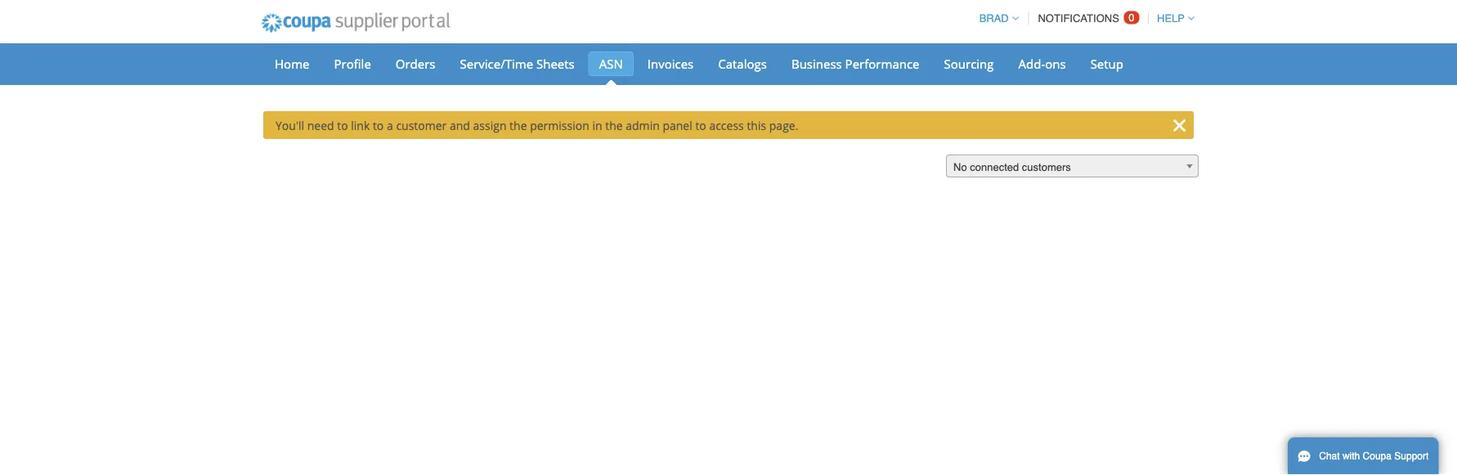 Task type: locate. For each thing, give the bounding box(es) containing it.
invoices
[[648, 55, 694, 72]]

ons
[[1045, 55, 1066, 72]]

No connected customers field
[[946, 155, 1199, 178]]

the
[[510, 117, 527, 133], [605, 117, 623, 133]]

invoices link
[[637, 52, 704, 76]]

the right "in"
[[605, 117, 623, 133]]

3 to from the left
[[695, 117, 706, 133]]

setup link
[[1080, 52, 1134, 76]]

to left a
[[373, 117, 384, 133]]

asn link
[[589, 52, 634, 76]]

permission
[[530, 117, 590, 133]]

need
[[307, 117, 334, 133]]

profile link
[[323, 52, 382, 76]]

with
[[1343, 451, 1360, 462]]

to
[[337, 117, 348, 133], [373, 117, 384, 133], [695, 117, 706, 133]]

sourcing
[[944, 55, 994, 72]]

coupa supplier portal image
[[250, 2, 461, 43]]

business
[[792, 55, 842, 72]]

No connected customers text field
[[947, 155, 1198, 178]]

to right panel
[[695, 117, 706, 133]]

sheets
[[537, 55, 575, 72]]

sourcing link
[[934, 52, 1005, 76]]

navigation
[[972, 2, 1195, 34]]

notifications
[[1038, 12, 1119, 25]]

link
[[351, 117, 370, 133]]

performance
[[845, 55, 920, 72]]

orders link
[[385, 52, 446, 76]]

support
[[1395, 451, 1429, 462]]

navigation containing notifications 0
[[972, 2, 1195, 34]]

chat with coupa support button
[[1288, 438, 1439, 475]]

add-ons link
[[1008, 52, 1077, 76]]

the right assign
[[510, 117, 527, 133]]

you'll
[[276, 117, 304, 133]]

coupa
[[1363, 451, 1392, 462]]

to left link
[[337, 117, 348, 133]]

2 horizontal spatial to
[[695, 117, 706, 133]]

1 horizontal spatial to
[[373, 117, 384, 133]]

0 horizontal spatial to
[[337, 117, 348, 133]]

no
[[954, 161, 967, 173]]

chat
[[1319, 451, 1340, 462]]

profile
[[334, 55, 371, 72]]

orders
[[396, 55, 435, 72]]

1 horizontal spatial the
[[605, 117, 623, 133]]

page.
[[769, 117, 799, 133]]

0
[[1129, 11, 1135, 24]]

chat with coupa support
[[1319, 451, 1429, 462]]

access
[[709, 117, 744, 133]]

help link
[[1150, 12, 1195, 25]]

in
[[592, 117, 602, 133]]

0 horizontal spatial the
[[510, 117, 527, 133]]



Task type: describe. For each thing, give the bounding box(es) containing it.
brad link
[[972, 12, 1019, 25]]

home
[[275, 55, 310, 72]]

this
[[747, 117, 766, 133]]

customers
[[1022, 161, 1071, 173]]

1 the from the left
[[510, 117, 527, 133]]

you'll need to link to a customer and assign the permission in the admin panel to access this page.
[[276, 117, 799, 133]]

setup
[[1091, 55, 1124, 72]]

admin
[[626, 117, 660, 133]]

and
[[450, 117, 470, 133]]

panel
[[663, 117, 693, 133]]

customer
[[396, 117, 447, 133]]

notifications 0
[[1038, 11, 1135, 25]]

help
[[1157, 12, 1185, 25]]

asn
[[599, 55, 623, 72]]

home link
[[264, 52, 320, 76]]

assign
[[473, 117, 507, 133]]

a
[[387, 117, 393, 133]]

2 to from the left
[[373, 117, 384, 133]]

connected
[[970, 161, 1019, 173]]

service/time
[[460, 55, 533, 72]]

brad
[[979, 12, 1009, 25]]

add-
[[1019, 55, 1045, 72]]

business performance link
[[781, 52, 930, 76]]

catalogs
[[718, 55, 767, 72]]

2 the from the left
[[605, 117, 623, 133]]

catalogs link
[[708, 52, 778, 76]]

service/time sheets link
[[449, 52, 585, 76]]

no connected customers
[[954, 161, 1071, 173]]

business performance
[[792, 55, 920, 72]]

service/time sheets
[[460, 55, 575, 72]]

add-ons
[[1019, 55, 1066, 72]]

1 to from the left
[[337, 117, 348, 133]]



Task type: vqa. For each thing, say whether or not it's contained in the screenshot.
ENTREGA in the PENDON Sourcing de entrega inmediata de solicitud 456886
no



